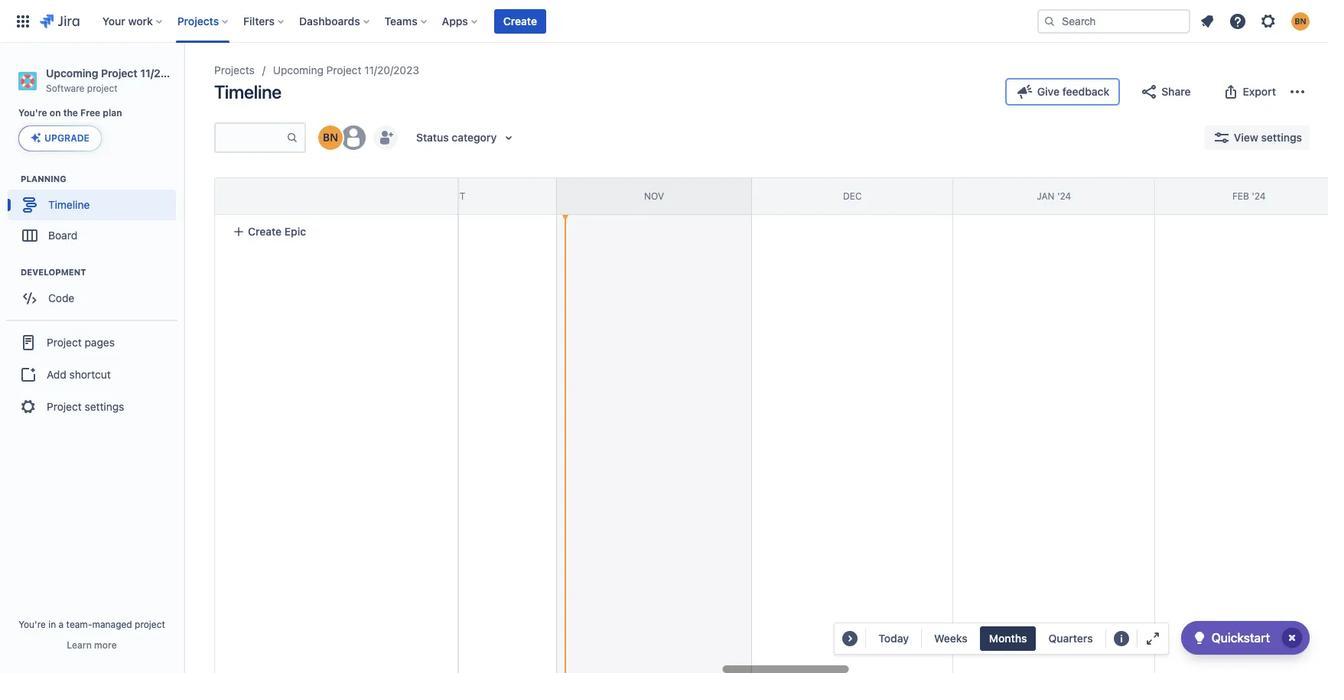 Task type: describe. For each thing, give the bounding box(es) containing it.
appswitcher icon image
[[14, 12, 32, 30]]

settings for project settings
[[85, 400, 124, 413]]

managed
[[92, 619, 132, 631]]

planning group
[[8, 173, 183, 256]]

status category button
[[407, 126, 528, 150]]

share button
[[1132, 80, 1201, 104]]

projects link
[[214, 61, 255, 80]]

you're for you're in a team-managed project
[[18, 619, 46, 631]]

months button
[[981, 627, 1037, 651]]

upcoming for upcoming project 11/20/2023 software project
[[46, 67, 98, 80]]

oct
[[446, 190, 466, 202]]

group containing project pages
[[6, 320, 178, 429]]

upcoming project 11/20/2023
[[273, 64, 420, 77]]

development
[[21, 267, 86, 277]]

project settings
[[47, 400, 124, 413]]

projects for projects popup button
[[177, 14, 219, 27]]

today button
[[870, 627, 919, 651]]

apps
[[442, 14, 468, 27]]

jan
[[1038, 190, 1055, 202]]

your profile and settings image
[[1292, 12, 1311, 30]]

status
[[416, 131, 449, 144]]

in
[[48, 619, 56, 631]]

help image
[[1229, 12, 1248, 30]]

add shortcut button
[[6, 360, 178, 391]]

project up add
[[47, 336, 82, 349]]

software
[[46, 83, 85, 94]]

quarters button
[[1040, 627, 1103, 651]]

banner containing your work
[[0, 0, 1329, 43]]

create epic grid
[[160, 178, 1329, 674]]

export icon image
[[1222, 83, 1241, 101]]

enter full screen image
[[1144, 630, 1163, 648]]

give feedback
[[1038, 85, 1110, 98]]

check image
[[1191, 629, 1209, 648]]

upgrade
[[44, 133, 90, 144]]

create button
[[494, 9, 547, 33]]

you're on the free plan
[[18, 107, 122, 119]]

dashboards button
[[295, 9, 376, 33]]

upgrade button
[[19, 127, 101, 151]]

pages
[[85, 336, 115, 349]]

your work button
[[98, 9, 168, 33]]

more
[[94, 640, 117, 651]]

row group inside create epic grid
[[214, 178, 458, 215]]

add people image
[[377, 129, 395, 147]]

a
[[59, 619, 64, 631]]

project pages
[[47, 336, 115, 349]]

view settings
[[1235, 131, 1303, 144]]

Search timeline text field
[[216, 124, 286, 152]]

share image
[[1141, 83, 1159, 101]]

project inside the upcoming project 11/20/2023 software project
[[87, 83, 118, 94]]

settings image
[[1260, 12, 1278, 30]]

row inside create epic grid
[[215, 178, 458, 215]]

feedback
[[1063, 85, 1110, 98]]

epic
[[285, 225, 306, 238]]

jan '24
[[1038, 190, 1072, 202]]

upcoming project 11/20/2023 software project
[[46, 67, 198, 94]]

unassigned image
[[341, 126, 366, 150]]

your
[[102, 14, 125, 27]]

you're for you're on the free plan
[[18, 107, 47, 119]]

export button
[[1213, 80, 1286, 104]]

filters
[[244, 14, 275, 27]]

weeks button
[[926, 627, 977, 651]]

apps button
[[438, 9, 484, 33]]

teams button
[[380, 9, 433, 33]]

filters button
[[239, 9, 290, 33]]

feb '24
[[1233, 190, 1267, 202]]

category
[[452, 131, 497, 144]]

development group
[[8, 267, 183, 319]]

project pages link
[[6, 326, 178, 360]]

nov
[[645, 190, 664, 202]]

the
[[63, 107, 78, 119]]

team-
[[66, 619, 92, 631]]

create epic button
[[224, 218, 449, 246]]

view settings image
[[1213, 129, 1232, 147]]

quarters
[[1049, 632, 1094, 645]]



Task type: locate. For each thing, give the bounding box(es) containing it.
dismiss quickstart image
[[1281, 626, 1305, 651]]

project up plan at the top
[[101, 67, 138, 80]]

learn
[[67, 640, 92, 651]]

you're
[[18, 107, 47, 119], [18, 619, 46, 631]]

upcoming project 11/20/2023 link
[[273, 61, 420, 80]]

group
[[6, 320, 178, 429]]

row group
[[214, 178, 458, 215]]

give feedback button
[[1007, 80, 1119, 104]]

project
[[327, 64, 362, 77], [101, 67, 138, 80], [47, 336, 82, 349], [47, 400, 82, 413]]

add
[[47, 368, 66, 381]]

1 horizontal spatial timeline
[[214, 81, 282, 103]]

view settings button
[[1206, 126, 1311, 150]]

dashboards
[[299, 14, 360, 27]]

settings
[[1262, 131, 1303, 144], [85, 400, 124, 413]]

0 horizontal spatial timeline
[[48, 198, 90, 211]]

1 horizontal spatial create
[[504, 14, 537, 27]]

1 vertical spatial create
[[248, 225, 282, 238]]

0 vertical spatial project
[[87, 83, 118, 94]]

11/20/2023 down "teams"
[[365, 64, 420, 77]]

'24 right 'jan'
[[1058, 190, 1072, 202]]

upcoming
[[273, 64, 324, 77], [46, 67, 98, 80]]

1 horizontal spatial upcoming
[[273, 64, 324, 77]]

view
[[1235, 131, 1259, 144]]

give
[[1038, 85, 1060, 98]]

'24 for jan '24
[[1058, 190, 1072, 202]]

planning image
[[2, 170, 21, 189]]

1 you're from the top
[[18, 107, 47, 119]]

free
[[80, 107, 100, 119]]

0 horizontal spatial 11/20/2023
[[140, 67, 198, 80]]

0 vertical spatial timeline
[[214, 81, 282, 103]]

column header
[[160, 178, 355, 214]]

create for create epic
[[248, 225, 282, 238]]

code link
[[8, 284, 176, 314]]

you're left 'on' on the top of page
[[18, 107, 47, 119]]

status category
[[416, 131, 497, 144]]

months
[[990, 632, 1028, 645]]

create for create
[[504, 14, 537, 27]]

0 horizontal spatial upcoming
[[46, 67, 98, 80]]

you're in a team-managed project
[[18, 619, 165, 631]]

work
[[128, 14, 153, 27]]

2 you're from the top
[[18, 619, 46, 631]]

jira image
[[40, 12, 79, 30], [40, 12, 79, 30]]

code
[[48, 292, 74, 305]]

create inside button
[[504, 14, 537, 27]]

'24 right feb
[[1253, 190, 1267, 202]]

1 vertical spatial you're
[[18, 619, 46, 631]]

quickstart
[[1212, 632, 1271, 645]]

settings inside popup button
[[1262, 131, 1303, 144]]

0 vertical spatial settings
[[1262, 131, 1303, 144]]

timeline inside planning group
[[48, 198, 90, 211]]

export
[[1244, 85, 1277, 98]]

development image
[[2, 264, 21, 282]]

1 horizontal spatial settings
[[1262, 131, 1303, 144]]

1 horizontal spatial project
[[135, 619, 165, 631]]

create
[[504, 14, 537, 27], [248, 225, 282, 238]]

projects inside popup button
[[177, 14, 219, 27]]

11/20/2023 for upcoming project 11/20/2023 software project
[[140, 67, 198, 80]]

shortcut
[[69, 368, 111, 381]]

create epic
[[248, 225, 306, 238]]

today
[[879, 632, 910, 645]]

timeline down projects 'link' at the left of page
[[214, 81, 282, 103]]

2 '24 from the left
[[1253, 190, 1267, 202]]

column header inside create epic grid
[[160, 178, 355, 214]]

projects button
[[173, 9, 234, 33]]

create right apps dropdown button
[[504, 14, 537, 27]]

projects
[[177, 14, 219, 27], [214, 64, 255, 77]]

quickstart button
[[1182, 622, 1311, 655]]

upcoming up software
[[46, 67, 98, 80]]

projects right work
[[177, 14, 219, 27]]

11/20/2023 down work
[[140, 67, 198, 80]]

project down add
[[47, 400, 82, 413]]

planning
[[21, 174, 66, 184]]

1 vertical spatial timeline
[[48, 198, 90, 211]]

1 vertical spatial projects
[[214, 64, 255, 77]]

create inside button
[[248, 225, 282, 238]]

'24
[[1058, 190, 1072, 202], [1253, 190, 1267, 202]]

notifications image
[[1199, 12, 1217, 30]]

weeks
[[935, 632, 968, 645]]

learn more button
[[67, 640, 117, 652]]

timeline
[[214, 81, 282, 103], [48, 198, 90, 211]]

projects right sidebar navigation icon
[[214, 64, 255, 77]]

11/20/2023 inside the upcoming project 11/20/2023 software project
[[140, 67, 198, 80]]

settings for view settings
[[1262, 131, 1303, 144]]

'24 for feb '24
[[1253, 190, 1267, 202]]

settings down add shortcut "button"
[[85, 400, 124, 413]]

0 vertical spatial create
[[504, 14, 537, 27]]

upcoming inside the upcoming project 11/20/2023 software project
[[46, 67, 98, 80]]

add shortcut
[[47, 368, 111, 381]]

project right managed
[[135, 619, 165, 631]]

feb
[[1233, 190, 1250, 202]]

0 vertical spatial you're
[[18, 107, 47, 119]]

on
[[50, 107, 61, 119]]

0 horizontal spatial '24
[[1058, 190, 1072, 202]]

you're left in
[[18, 619, 46, 631]]

project settings link
[[6, 391, 178, 424]]

0 vertical spatial projects
[[177, 14, 219, 27]]

primary element
[[9, 0, 1038, 42]]

plan
[[103, 107, 122, 119]]

learn more
[[67, 640, 117, 651]]

create left the epic
[[248, 225, 282, 238]]

11/20/2023
[[365, 64, 420, 77], [140, 67, 198, 80]]

0 horizontal spatial project
[[87, 83, 118, 94]]

share
[[1162, 85, 1192, 98]]

ben nelson image
[[318, 126, 343, 150]]

your work
[[102, 14, 153, 27]]

0 horizontal spatial settings
[[85, 400, 124, 413]]

1 horizontal spatial '24
[[1253, 190, 1267, 202]]

upcoming down dashboards
[[273, 64, 324, 77]]

0 horizontal spatial create
[[248, 225, 282, 238]]

1 vertical spatial settings
[[85, 400, 124, 413]]

11/20/2023 for upcoming project 11/20/2023
[[365, 64, 420, 77]]

1 '24 from the left
[[1058, 190, 1072, 202]]

search image
[[1044, 15, 1056, 27]]

timeline up the board
[[48, 198, 90, 211]]

teams
[[385, 14, 418, 27]]

project down the dashboards dropdown button
[[327, 64, 362, 77]]

banner
[[0, 0, 1329, 43]]

1 vertical spatial project
[[135, 619, 165, 631]]

1 horizontal spatial 11/20/2023
[[365, 64, 420, 77]]

timeline link
[[8, 190, 176, 221]]

board link
[[8, 221, 176, 251]]

Search field
[[1038, 9, 1191, 33]]

board
[[48, 229, 77, 242]]

legend image
[[1113, 630, 1131, 648]]

dec
[[844, 190, 862, 202]]

project up plan at the top
[[87, 83, 118, 94]]

row
[[215, 178, 458, 215]]

settings right view
[[1262, 131, 1303, 144]]

sidebar navigation image
[[167, 61, 201, 92]]

project inside the upcoming project 11/20/2023 software project
[[101, 67, 138, 80]]

projects for projects 'link' at the left of page
[[214, 64, 255, 77]]

upcoming for upcoming project 11/20/2023
[[273, 64, 324, 77]]

settings inside group
[[85, 400, 124, 413]]

project
[[87, 83, 118, 94], [135, 619, 165, 631]]



Task type: vqa. For each thing, say whether or not it's contained in the screenshot.
'DESK-1'
no



